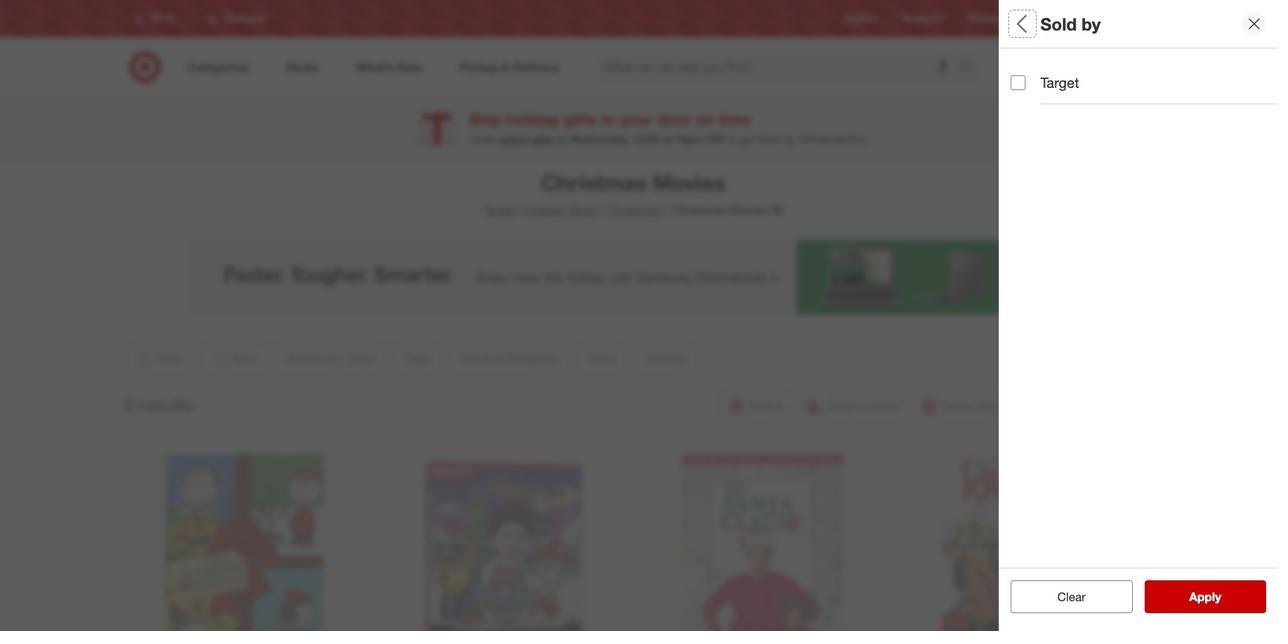 Task type: vqa. For each thing, say whether or not it's contained in the screenshot.
Movies to the top
yes



Task type: locate. For each thing, give the bounding box(es) containing it.
1 vertical spatial movies
[[730, 203, 768, 218]]

1 vertical spatial results
[[1199, 589, 1238, 604]]

eve.
[[850, 133, 869, 145]]

holiday
[[1011, 78, 1046, 90], [526, 203, 566, 218]]

find stores
[[1101, 13, 1147, 24]]

see results
[[1174, 589, 1238, 604]]

1 horizontal spatial results
[[1199, 589, 1238, 604]]

get
[[741, 133, 756, 145]]

clear
[[1051, 589, 1079, 604], [1058, 589, 1086, 604]]

1 vertical spatial to
[[729, 133, 738, 145]]

holiday
[[506, 110, 560, 129]]

/
[[519, 203, 523, 218], [601, 203, 605, 218], [665, 203, 669, 218]]

clear inside all filters dialog
[[1051, 589, 1079, 604]]

christmas
[[799, 133, 847, 145], [542, 169, 647, 196], [608, 203, 662, 218], [672, 203, 726, 218]]

holiday inside arrives by 12/24 holiday shipping
[[1011, 78, 1046, 90]]

christmas left eve.
[[799, 133, 847, 145]]

9
[[124, 394, 134, 415]]

2 / from the left
[[601, 203, 605, 218]]

circle
[[1054, 13, 1077, 24]]

to
[[601, 110, 616, 129], [729, 133, 738, 145]]

1 clear from the left
[[1051, 589, 1079, 604]]

at
[[662, 133, 672, 145]]

0 vertical spatial results
[[138, 394, 194, 415]]

registry
[[845, 13, 878, 24]]

0 horizontal spatial movies
[[653, 169, 726, 196]]

0 vertical spatial target
[[1027, 13, 1052, 24]]

results right see
[[1199, 589, 1238, 604]]

9 results
[[124, 394, 194, 415]]

0 horizontal spatial holiday
[[526, 203, 566, 218]]

stores
[[1121, 13, 1147, 24]]

filters
[[1037, 13, 1083, 34]]

on
[[696, 110, 715, 129]]

find stores link
[[1101, 12, 1147, 25]]

time
[[719, 110, 751, 129]]

1 vertical spatial gifts
[[532, 133, 554, 145]]

all filters dialog
[[999, 0, 1279, 631]]

to up wednesday, on the top
[[601, 110, 616, 129]]

clear inside 'sold by' dialog
[[1058, 589, 1086, 604]]

apply
[[1190, 589, 1222, 604]]

weekly ad link
[[902, 12, 944, 25]]

What can we help you find? suggestions appear below search field
[[596, 51, 964, 83]]

all
[[1082, 589, 1094, 604]]

/ right the target link at the left of page
[[519, 203, 523, 218]]

target inside 'sold by' dialog
[[1041, 74, 1080, 91]]

1 horizontal spatial holiday
[[1011, 78, 1046, 90]]

gifts
[[564, 110, 597, 129], [532, 133, 554, 145]]

holiday inside "christmas movies target / holiday shop / christmas / christmas movies (9)"
[[526, 203, 566, 218]]

results
[[138, 394, 194, 415], [1199, 589, 1238, 604]]

ad
[[933, 13, 944, 24]]

redcard
[[968, 13, 1003, 24]]

1 horizontal spatial /
[[601, 203, 605, 218]]

by
[[1082, 13, 1101, 34], [1063, 59, 1079, 76], [557, 133, 568, 145], [785, 133, 796, 145]]

by up shipping
[[1063, 59, 1079, 76]]

2 horizontal spatial /
[[665, 203, 669, 218]]

gifts up wednesday, on the top
[[564, 110, 597, 129]]

sold
[[1041, 13, 1077, 34]]

to left get
[[729, 133, 738, 145]]

0 horizontal spatial results
[[138, 394, 194, 415]]

order
[[469, 133, 496, 145]]

1 vertical spatial target
[[1041, 74, 1080, 91]]

select
[[499, 133, 529, 145]]

registry link
[[845, 12, 878, 25]]

Target checkbox
[[1011, 75, 1026, 90]]

0 horizontal spatial /
[[519, 203, 523, 218]]

them
[[759, 133, 782, 145]]

christmas movies target / holiday shop / christmas / christmas movies (9)
[[484, 169, 784, 218]]

holiday left shop
[[526, 203, 566, 218]]

by right circle
[[1082, 13, 1101, 34]]

ship holiday gifts to your door on time order select gifts by wednesday, 12/20 at 12pm cst to get them by christmas eve.
[[469, 110, 869, 145]]

arrives by 12/24 holiday shipping
[[1011, 59, 1119, 90]]

0 vertical spatial holiday
[[1011, 78, 1046, 90]]

clear button
[[1011, 581, 1133, 613]]

/ right christmas link
[[665, 203, 669, 218]]

clear for clear all
[[1051, 589, 1079, 604]]

/ right shop
[[601, 203, 605, 218]]

movies down 12pm
[[653, 169, 726, 196]]

(9)
[[771, 203, 784, 218]]

movies
[[653, 169, 726, 196], [730, 203, 768, 218]]

target circle
[[1027, 13, 1077, 24]]

target
[[1027, 13, 1052, 24], [1041, 74, 1080, 91], [484, 203, 516, 218]]

target for target
[[1041, 74, 1080, 91]]

0 horizontal spatial to
[[601, 110, 616, 129]]

gifts down holiday
[[532, 133, 554, 145]]

cst
[[705, 133, 726, 145]]

results right 9
[[138, 394, 194, 415]]

0 horizontal spatial gifts
[[532, 133, 554, 145]]

2 clear from the left
[[1058, 589, 1086, 604]]

3 / from the left
[[665, 203, 669, 218]]

results inside button
[[1199, 589, 1238, 604]]

2 vertical spatial target
[[484, 203, 516, 218]]

holiday down the arrives on the top right of page
[[1011, 78, 1046, 90]]

christmas link
[[608, 203, 662, 218]]

12/24
[[1082, 59, 1119, 76]]

movies left the (9)
[[730, 203, 768, 218]]

1 horizontal spatial gifts
[[564, 110, 597, 129]]

1 horizontal spatial movies
[[730, 203, 768, 218]]

target inside target circle link
[[1027, 13, 1052, 24]]

sold by dialog
[[999, 0, 1279, 631]]

1 vertical spatial holiday
[[526, 203, 566, 218]]



Task type: describe. For each thing, give the bounding box(es) containing it.
0 vertical spatial movies
[[653, 169, 726, 196]]

arrives
[[1011, 59, 1059, 76]]

see
[[1174, 589, 1196, 604]]

holiday shop link
[[526, 203, 598, 218]]

target inside "christmas movies target / holiday shop / christmas / christmas movies (9)"
[[484, 203, 516, 218]]

results for see results
[[1199, 589, 1238, 604]]

shipping
[[1049, 78, 1091, 90]]

target for target circle
[[1027, 13, 1052, 24]]

apply button
[[1145, 581, 1267, 613]]

shop
[[570, 203, 598, 218]]

1 / from the left
[[519, 203, 523, 218]]

door
[[657, 110, 692, 129]]

search button
[[954, 51, 990, 86]]

Include out of stock checkbox
[[1011, 324, 1026, 339]]

christmas right christmas link
[[672, 203, 726, 218]]

clear all
[[1051, 589, 1094, 604]]

results for 9 results
[[138, 394, 194, 415]]

christmas inside ship holiday gifts to your door on time order select gifts by wednesday, 12/20 at 12pm cst to get them by christmas eve.
[[799, 133, 847, 145]]

christmas right shop
[[608, 203, 662, 218]]

by inside dialog
[[1082, 13, 1101, 34]]

12/20
[[632, 133, 659, 145]]

all
[[1011, 13, 1032, 34]]

search
[[954, 61, 990, 76]]

all filters
[[1011, 13, 1083, 34]]

12pm
[[675, 133, 702, 145]]

weekly
[[902, 13, 930, 24]]

sold by
[[1041, 13, 1101, 34]]

by down holiday
[[557, 133, 568, 145]]

ship
[[469, 110, 502, 129]]

1 horizontal spatial to
[[729, 133, 738, 145]]

0 vertical spatial gifts
[[564, 110, 597, 129]]

see results button
[[1145, 581, 1267, 613]]

by right them
[[785, 133, 796, 145]]

target circle link
[[1027, 12, 1077, 25]]

wednesday,
[[571, 133, 629, 145]]

find
[[1101, 13, 1118, 24]]

by inside arrives by 12/24 holiday shipping
[[1063, 59, 1079, 76]]

clear all button
[[1011, 581, 1133, 613]]

your
[[620, 110, 653, 129]]

weekly ad
[[902, 13, 944, 24]]

0 vertical spatial to
[[601, 110, 616, 129]]

clear for clear
[[1058, 589, 1086, 604]]

target link
[[484, 203, 516, 218]]

redcard link
[[968, 12, 1003, 25]]

advertisement region
[[187, 240, 1081, 314]]

christmas up shop
[[542, 169, 647, 196]]



